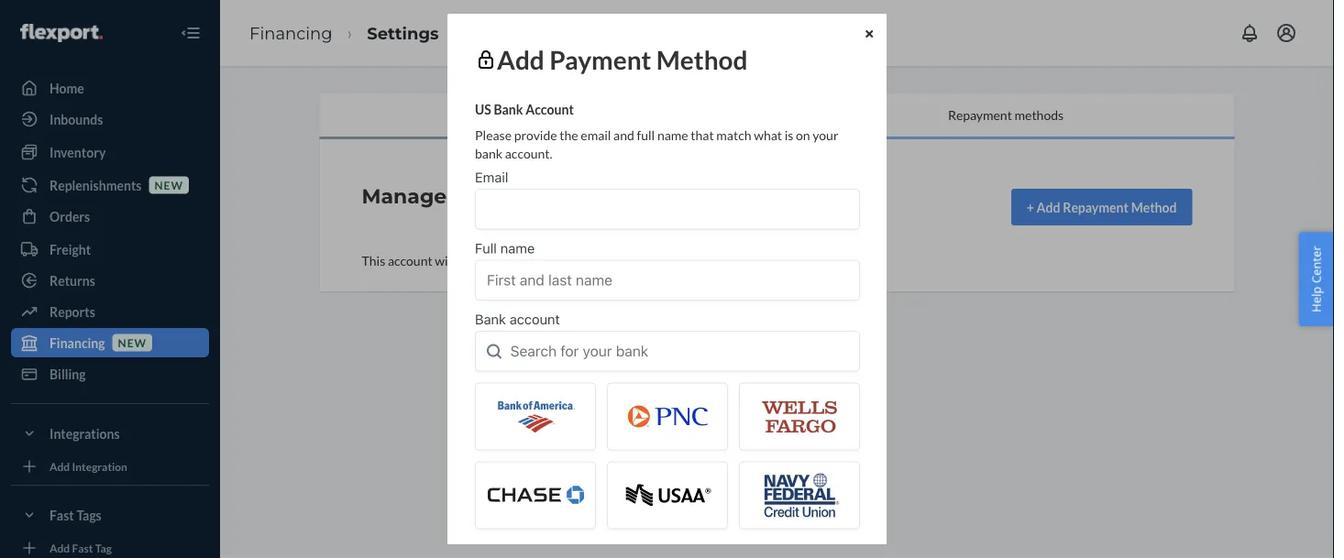 Task type: describe. For each thing, give the bounding box(es) containing it.
account
[[525, 102, 573, 117]]

payment
[[549, 44, 651, 75]]

add payment method dialog
[[447, 14, 887, 558]]

help
[[1308, 287, 1324, 313]]

please
[[474, 127, 511, 143]]

center
[[1308, 246, 1324, 283]]

please provide the email and full name that match what is on your bank account.
[[474, 127, 838, 161]]

full
[[636, 127, 654, 143]]

match
[[716, 127, 751, 143]]

name
[[657, 127, 688, 143]]

is
[[784, 127, 793, 143]]

provide
[[514, 127, 557, 143]]

method
[[656, 44, 747, 75]]



Task type: vqa. For each thing, say whether or not it's contained in the screenshot.
'TALK'
no



Task type: locate. For each thing, give the bounding box(es) containing it.
bank
[[474, 146, 502, 161]]

add payment method
[[497, 44, 747, 75]]

account.
[[505, 146, 552, 161]]

help center button
[[1299, 232, 1334, 326]]

the
[[559, 127, 578, 143]]

close image
[[865, 29, 872, 40]]

what
[[753, 127, 782, 143]]

add
[[497, 44, 544, 75]]

bank
[[493, 102, 523, 117]]

us
[[474, 102, 491, 117]]

help center
[[1308, 246, 1324, 313]]

that
[[690, 127, 713, 143]]

us bank account
[[474, 102, 573, 117]]

email
[[580, 127, 611, 143]]

and
[[613, 127, 634, 143]]

your
[[812, 127, 838, 143]]

on
[[795, 127, 810, 143]]



